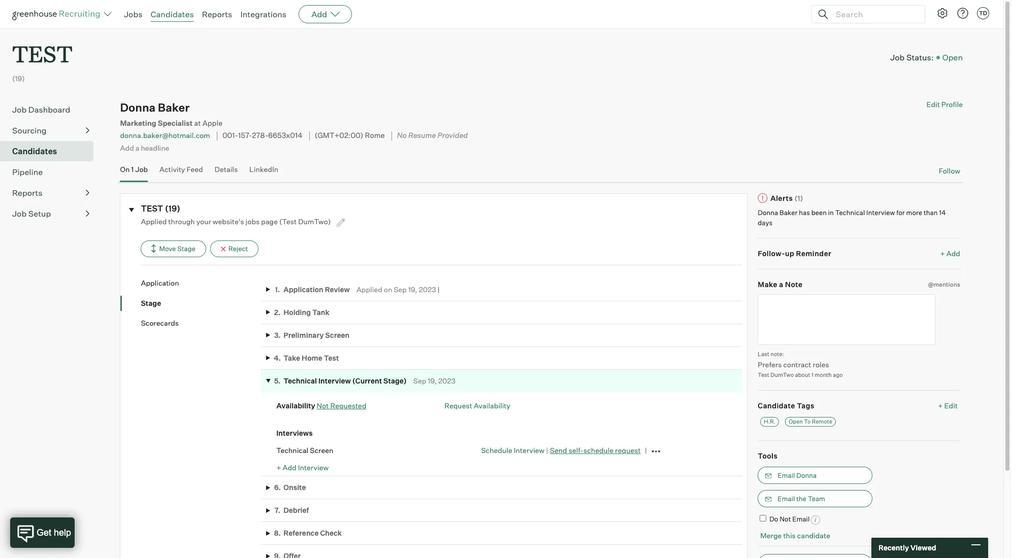 Task type: vqa. For each thing, say whether or not it's contained in the screenshot.
Social
no



Task type: locate. For each thing, give the bounding box(es) containing it.
(19) down "test" link
[[12, 74, 25, 83]]

0 horizontal spatial 2023
[[419, 285, 436, 294]]

interviews
[[276, 429, 313, 438]]

candidates link right jobs link
[[151, 9, 194, 19]]

0 vertical spatial technical
[[835, 209, 865, 217]]

interview left for
[[866, 209, 895, 217]]

the
[[796, 495, 807, 503]]

1 horizontal spatial 2023
[[438, 377, 456, 386]]

+ add link
[[940, 249, 960, 259]]

sep 19, 2023
[[413, 377, 456, 386]]

merge this candidate
[[760, 532, 830, 540]]

recently viewed
[[879, 544, 936, 553]]

applied left on
[[356, 285, 382, 294]]

profile
[[942, 100, 963, 109]]

0 vertical spatial applied
[[141, 217, 167, 226]]

td
[[979, 10, 987, 17]]

2 vertical spatial email
[[792, 516, 810, 524]]

not left requested
[[317, 402, 329, 410]]

1 vertical spatial reports
[[12, 188, 43, 198]]

2 vertical spatial technical
[[276, 446, 308, 455]]

integrations
[[240, 9, 287, 19]]

request availability button
[[445, 402, 510, 410]]

a left the note
[[779, 280, 784, 289]]

technical
[[835, 209, 865, 217], [284, 377, 317, 386], [276, 446, 308, 455]]

follow
[[939, 167, 960, 175]]

tools
[[758, 452, 778, 460]]

email donna button
[[758, 467, 873, 485]]

email left the
[[778, 495, 795, 503]]

2 availability from the left
[[474, 402, 510, 410]]

0 horizontal spatial not
[[317, 402, 329, 410]]

0 vertical spatial stage
[[177, 245, 195, 253]]

1 horizontal spatial edit
[[944, 402, 958, 410]]

sep right stage) on the bottom
[[413, 377, 426, 386]]

screen down tank
[[325, 331, 350, 340]]

1 vertical spatial open
[[789, 418, 803, 425]]

test right home
[[324, 354, 339, 363]]

a
[[135, 144, 139, 152], [779, 280, 784, 289]]

1 vertical spatial (19)
[[165, 203, 180, 214]]

stage up scorecards
[[141, 299, 161, 308]]

technical inside "donna baker has been in technical interview for more than 14 days"
[[835, 209, 865, 217]]

email
[[778, 472, 795, 480], [778, 495, 795, 503], [792, 516, 810, 524]]

job left setup at the left top of page
[[12, 209, 27, 219]]

1 vertical spatial donna
[[758, 209, 778, 217]]

1 vertical spatial 2023
[[438, 377, 456, 386]]

0 horizontal spatial reports link
[[12, 187, 89, 199]]

1 vertical spatial +
[[938, 402, 943, 410]]

1 horizontal spatial 19,
[[428, 377, 437, 386]]

0 vertical spatial baker
[[158, 101, 190, 114]]

reject
[[228, 245, 248, 253]]

(test
[[279, 217, 297, 226]]

1 right about
[[812, 372, 814, 379]]

2 horizontal spatial donna
[[796, 472, 817, 480]]

interview
[[866, 209, 895, 217], [318, 377, 351, 386], [514, 446, 545, 455], [298, 463, 329, 472]]

0 vertical spatial 1
[[131, 165, 134, 174]]

19, right on
[[408, 285, 417, 294]]

schedule
[[584, 446, 614, 455]]

h.r.
[[764, 418, 776, 425]]

baker
[[158, 101, 190, 114], [780, 209, 798, 217]]

1 vertical spatial baker
[[780, 209, 798, 217]]

0 vertical spatial (19)
[[12, 74, 25, 83]]

email inside email the team button
[[778, 495, 795, 503]]

technical right 'in'
[[835, 209, 865, 217]]

0 horizontal spatial a
[[135, 144, 139, 152]]

(19)
[[12, 74, 25, 83], [165, 203, 180, 214]]

availability not requested
[[276, 402, 366, 410]]

1 horizontal spatial reports link
[[202, 9, 232, 19]]

email the team
[[778, 495, 825, 503]]

note:
[[771, 351, 784, 358]]

2023 right on
[[419, 285, 436, 294]]

0 horizontal spatial 1
[[131, 165, 134, 174]]

1 horizontal spatial a
[[779, 280, 784, 289]]

+ for + edit
[[938, 402, 943, 410]]

1 horizontal spatial baker
[[780, 209, 798, 217]]

1 vertical spatial test
[[758, 372, 769, 379]]

test for test (19)
[[141, 203, 163, 214]]

1
[[131, 165, 134, 174], [812, 372, 814, 379]]

0 vertical spatial a
[[135, 144, 139, 152]]

reports down pipeline
[[12, 188, 43, 198]]

open left to
[[789, 418, 803, 425]]

not for email
[[780, 516, 791, 524]]

1 vertical spatial email
[[778, 495, 795, 503]]

0 horizontal spatial test
[[12, 39, 73, 69]]

remote
[[812, 418, 832, 425]]

0 vertical spatial not
[[317, 402, 329, 410]]

more
[[906, 209, 922, 217]]

+ add interview link
[[276, 463, 329, 472]]

apple
[[202, 119, 223, 128]]

requested
[[330, 402, 366, 410]]

5.
[[274, 377, 281, 386]]

reports link up job setup link
[[12, 187, 89, 199]]

0 horizontal spatial stage
[[141, 299, 161, 308]]

job left the status:
[[890, 52, 905, 62]]

0 vertical spatial test
[[324, 354, 339, 363]]

0 vertical spatial reports
[[202, 9, 232, 19]]

1 horizontal spatial |
[[546, 446, 548, 455]]

open to remote
[[789, 418, 832, 425]]

a left headline at top
[[135, 144, 139, 152]]

test (19)
[[141, 203, 180, 214]]

1 horizontal spatial sep
[[413, 377, 426, 386]]

1 horizontal spatial stage
[[177, 245, 195, 253]]

0 vertical spatial edit
[[927, 100, 940, 109]]

greenhouse recruiting image
[[12, 8, 104, 20]]

1 horizontal spatial availability
[[474, 402, 510, 410]]

(gmt+02:00)
[[315, 131, 363, 140]]

1 inside last note: prefers contract roles test dumtwo               about 1 month               ago
[[812, 372, 814, 379]]

Search text field
[[833, 7, 916, 22]]

make
[[758, 280, 778, 289]]

interview inside "donna baker has been in technical interview for more than 14 days"
[[866, 209, 895, 217]]

applied through your website's jobs page (test dumtwo)
[[141, 217, 332, 226]]

reports
[[202, 9, 232, 19], [12, 188, 43, 198]]

test for test
[[12, 39, 73, 69]]

0 vertical spatial donna
[[120, 101, 156, 114]]

not
[[317, 402, 329, 410], [780, 516, 791, 524]]

a for add
[[135, 144, 139, 152]]

than
[[924, 209, 938, 217]]

baker inside donna baker marketing specialist at apple
[[158, 101, 190, 114]]

reports left integrations link on the top left of the page
[[202, 9, 232, 19]]

1 right on
[[131, 165, 134, 174]]

alerts
[[771, 194, 793, 202]]

reject button
[[210, 241, 259, 258]]

contract
[[783, 360, 811, 369]]

baker inside "donna baker has been in technical interview for more than 14 days"
[[780, 209, 798, 217]]

test down on 1 job link
[[141, 203, 163, 214]]

job for job setup
[[12, 209, 27, 219]]

0 vertical spatial +
[[940, 249, 945, 258]]

screen
[[325, 331, 350, 340], [310, 446, 333, 455]]

application up 2. holding tank
[[284, 285, 323, 294]]

1 horizontal spatial not
[[780, 516, 791, 524]]

1 vertical spatial technical
[[284, 377, 317, 386]]

donna inside donna baker marketing specialist at apple
[[120, 101, 156, 114]]

donna up the
[[796, 472, 817, 480]]

provided
[[438, 131, 468, 140]]

test down prefers
[[758, 372, 769, 379]]

edit profile
[[927, 100, 963, 109]]

on 1 job link
[[120, 165, 148, 180]]

1 horizontal spatial applied
[[356, 285, 382, 294]]

0 vertical spatial reports link
[[202, 9, 232, 19]]

(19) up the through
[[165, 203, 180, 214]]

donna inside "button"
[[796, 472, 817, 480]]

1 horizontal spatial test
[[758, 372, 769, 379]]

email up merge this candidate link
[[792, 516, 810, 524]]

team
[[808, 495, 825, 503]]

0 horizontal spatial candidates link
[[12, 145, 89, 158]]

0 vertical spatial email
[[778, 472, 795, 480]]

1 vertical spatial |
[[546, 446, 548, 455]]

1 horizontal spatial open
[[942, 52, 963, 62]]

2 vertical spatial +
[[276, 463, 281, 472]]

4. take home test
[[274, 354, 339, 363]]

0 vertical spatial 19,
[[408, 285, 417, 294]]

0 vertical spatial open
[[942, 52, 963, 62]]

1 vertical spatial a
[[779, 280, 784, 289]]

applied down test (19)
[[141, 217, 167, 226]]

1 vertical spatial reports link
[[12, 187, 89, 199]]

donna up days
[[758, 209, 778, 217]]

stage link
[[141, 298, 261, 308]]

0 horizontal spatial (19)
[[12, 74, 25, 83]]

0 horizontal spatial |
[[438, 285, 440, 294]]

open
[[942, 52, 963, 62], [789, 418, 803, 425]]

dumtwo)
[[298, 217, 331, 226]]

candidates right jobs link
[[151, 9, 194, 19]]

availability up the interviews
[[276, 402, 315, 410]]

viewed
[[911, 544, 936, 553]]

headline
[[141, 144, 169, 152]]

1 horizontal spatial test
[[141, 203, 163, 214]]

reports link left integrations link on the top left of the page
[[202, 9, 232, 19]]

job setup link
[[12, 208, 89, 220]]

1 vertical spatial stage
[[141, 299, 161, 308]]

screen up + add interview link
[[310, 446, 333, 455]]

1 vertical spatial applied
[[356, 285, 382, 294]]

a for make
[[779, 280, 784, 289]]

0 horizontal spatial reports
[[12, 188, 43, 198]]

1 horizontal spatial donna
[[758, 209, 778, 217]]

+ for + add
[[940, 249, 945, 258]]

add button
[[299, 5, 352, 23]]

0 horizontal spatial donna
[[120, 101, 156, 114]]

interview left the send at the bottom of page
[[514, 446, 545, 455]]

0 horizontal spatial test
[[324, 354, 339, 363]]

0 horizontal spatial baker
[[158, 101, 190, 114]]

sourcing
[[12, 126, 47, 136]]

on
[[120, 165, 130, 174]]

email the team button
[[758, 491, 873, 508]]

prefers
[[758, 360, 782, 369]]

edit
[[927, 100, 940, 109], [944, 402, 958, 410]]

job up sourcing
[[12, 105, 27, 115]]

0 vertical spatial test
[[12, 39, 73, 69]]

+ for + add interview
[[276, 463, 281, 472]]

1 horizontal spatial 1
[[812, 372, 814, 379]]

candidates link down the sourcing link
[[12, 145, 89, 158]]

jobs
[[124, 9, 142, 19]]

2 vertical spatial donna
[[796, 472, 817, 480]]

1 vertical spatial 1
[[812, 372, 814, 379]]

0 horizontal spatial availability
[[276, 402, 315, 410]]

candidates down sourcing
[[12, 146, 57, 157]]

0 horizontal spatial application
[[141, 279, 179, 287]]

baker up specialist
[[158, 101, 190, 114]]

1 vertical spatial test
[[141, 203, 163, 214]]

stage right move
[[177, 245, 195, 253]]

edit profile link
[[927, 100, 963, 109]]

| right on
[[438, 285, 440, 294]]

baker down alerts (1) at top
[[780, 209, 798, 217]]

1 horizontal spatial candidates
[[151, 9, 194, 19]]

0 vertical spatial candidates link
[[151, 9, 194, 19]]

19, right stage) on the bottom
[[428, 377, 437, 386]]

interview up not requested "dropdown button"
[[318, 377, 351, 386]]

| left the send at the bottom of page
[[546, 446, 548, 455]]

donna inside "donna baker has been in technical interview for more than 14 days"
[[758, 209, 778, 217]]

1 vertical spatial not
[[780, 516, 791, 524]]

email up email the team
[[778, 472, 795, 480]]

3. preliminary screen
[[274, 331, 350, 340]]

1 horizontal spatial candidates link
[[151, 9, 194, 19]]

stage
[[177, 245, 195, 253], [141, 299, 161, 308]]

technical right 5.
[[284, 377, 317, 386]]

follow link
[[939, 166, 960, 176]]

0 horizontal spatial candidates
[[12, 146, 57, 157]]

0 horizontal spatial sep
[[394, 285, 407, 294]]

email inside email donna "button"
[[778, 472, 795, 480]]

0 vertical spatial candidates
[[151, 9, 194, 19]]

0 horizontal spatial 19,
[[408, 285, 417, 294]]

2023 up request
[[438, 377, 456, 386]]

scorecards link
[[141, 318, 261, 328]]

application down move
[[141, 279, 179, 287]]

not right do
[[780, 516, 791, 524]]

0 vertical spatial 2023
[[419, 285, 436, 294]]

donna for donna baker marketing specialist at apple
[[120, 101, 156, 114]]

jobs link
[[124, 9, 142, 19]]

sep
[[394, 285, 407, 294], [413, 377, 426, 386]]

merge
[[760, 532, 782, 540]]

availability right request
[[474, 402, 510, 410]]

None text field
[[758, 295, 936, 345]]

0 vertical spatial |
[[438, 285, 440, 294]]

test down greenhouse recruiting image at the top left of page
[[12, 39, 73, 69]]

technical down the interviews
[[276, 446, 308, 455]]

sep right on
[[394, 285, 407, 294]]

add
[[311, 9, 327, 19], [120, 144, 134, 152], [947, 249, 960, 258], [283, 463, 296, 472]]

0 horizontal spatial open
[[789, 418, 803, 425]]

open right the status:
[[942, 52, 963, 62]]

month
[[815, 372, 832, 379]]

not for requested
[[317, 402, 329, 410]]

donna up marketing
[[120, 101, 156, 114]]



Task type: describe. For each thing, give the bounding box(es) containing it.
donna.baker@hotmail.com
[[120, 131, 210, 140]]

test link
[[12, 28, 73, 71]]

2.
[[274, 308, 281, 317]]

add inside popup button
[[311, 9, 327, 19]]

take
[[284, 354, 300, 363]]

1 vertical spatial edit
[[944, 402, 958, 410]]

(1)
[[795, 194, 803, 202]]

open for open
[[942, 52, 963, 62]]

move stage button
[[141, 241, 206, 258]]

rome
[[365, 131, 385, 140]]

0 horizontal spatial edit
[[927, 100, 940, 109]]

on
[[384, 285, 392, 294]]

follow-up reminder
[[758, 249, 832, 258]]

candidate tags
[[758, 402, 815, 410]]

1 vertical spatial candidates
[[12, 146, 57, 157]]

integrations link
[[240, 9, 287, 19]]

1 vertical spatial 19,
[[428, 377, 437, 386]]

feed
[[187, 165, 203, 174]]

stage)
[[383, 377, 407, 386]]

dashboard
[[28, 105, 70, 115]]

self-
[[569, 446, 584, 455]]

page
[[261, 217, 278, 226]]

job right on
[[135, 165, 148, 174]]

details link
[[215, 165, 238, 180]]

open for open to remote
[[789, 418, 803, 425]]

@mentions
[[928, 281, 960, 288]]

1.
[[275, 285, 280, 294]]

send
[[550, 446, 567, 455]]

for
[[896, 209, 905, 217]]

0 vertical spatial screen
[[325, 331, 350, 340]]

do not email
[[770, 516, 810, 524]]

2. holding tank
[[274, 308, 330, 317]]

test inside last note: prefers contract roles test dumtwo               about 1 month               ago
[[758, 372, 769, 379]]

has
[[799, 209, 810, 217]]

debrief
[[284, 507, 309, 515]]

request
[[615, 446, 641, 455]]

details
[[215, 165, 238, 174]]

donna baker has been in technical interview for more than 14 days
[[758, 209, 946, 227]]

6.
[[274, 484, 281, 492]]

activity
[[160, 165, 185, 174]]

at
[[194, 119, 201, 128]]

to
[[804, 418, 811, 425]]

sourcing link
[[12, 125, 89, 137]]

4.
[[274, 354, 281, 363]]

1 horizontal spatial application
[[284, 285, 323, 294]]

Do Not Email checkbox
[[760, 516, 767, 522]]

candidate
[[797, 532, 830, 540]]

6653x014
[[268, 131, 303, 140]]

157-
[[238, 131, 252, 140]]

baker for donna baker marketing specialist at apple
[[158, 101, 190, 114]]

resume
[[408, 131, 436, 140]]

been
[[811, 209, 827, 217]]

pipeline
[[12, 167, 43, 177]]

email for email the team
[[778, 495, 795, 503]]

jobs
[[246, 217, 260, 226]]

(gmt+02:00) rome
[[315, 131, 385, 140]]

stage inside button
[[177, 245, 195, 253]]

specialist
[[158, 119, 193, 128]]

8.
[[274, 529, 281, 538]]

baker for donna baker has been in technical interview for more than 14 days
[[780, 209, 798, 217]]

1 vertical spatial sep
[[413, 377, 426, 386]]

preliminary
[[284, 331, 324, 340]]

1 horizontal spatial (19)
[[165, 203, 180, 214]]

1 horizontal spatial reports
[[202, 9, 232, 19]]

activity feed link
[[160, 165, 203, 180]]

recently
[[879, 544, 909, 553]]

donna.baker@hotmail.com link
[[120, 131, 210, 140]]

0 horizontal spatial applied
[[141, 217, 167, 226]]

email donna
[[778, 472, 817, 480]]

@mentions link
[[928, 280, 960, 290]]

h.r. link
[[760, 417, 779, 427]]

make a note
[[758, 280, 803, 289]]

1 vertical spatial candidates link
[[12, 145, 89, 158]]

application link
[[141, 278, 261, 288]]

send self-schedule request link
[[550, 446, 641, 455]]

td button
[[977, 7, 989, 19]]

add a headline
[[120, 144, 169, 152]]

schedule interview | send self-schedule request
[[481, 446, 641, 455]]

+ add interview
[[276, 463, 329, 472]]

request
[[445, 402, 472, 410]]

8. reference check
[[274, 529, 342, 538]]

activity feed
[[160, 165, 203, 174]]

1. application review applied on  sep 19, 2023 |
[[275, 285, 440, 294]]

last note: prefers contract roles test dumtwo               about 1 month               ago
[[758, 351, 843, 379]]

job for job dashboard
[[12, 105, 27, 115]]

merge this candidate link
[[760, 532, 830, 540]]

1 vertical spatial screen
[[310, 446, 333, 455]]

configure image
[[937, 7, 949, 19]]

(current
[[352, 377, 382, 386]]

7.
[[274, 507, 280, 515]]

job for job status:
[[890, 52, 905, 62]]

tank
[[312, 308, 330, 317]]

ago
[[833, 372, 843, 379]]

email for email donna
[[778, 472, 795, 480]]

reminder
[[796, 249, 832, 258]]

0 vertical spatial sep
[[394, 285, 407, 294]]

no
[[397, 131, 407, 140]]

6. onsite
[[274, 484, 306, 492]]

in
[[828, 209, 834, 217]]

note
[[785, 280, 803, 289]]

donna baker marketing specialist at apple
[[120, 101, 223, 128]]

7. debrief
[[274, 507, 309, 515]]

schedule interview link
[[481, 446, 545, 455]]

last
[[758, 351, 769, 358]]

move
[[159, 245, 176, 253]]

linkedin link
[[249, 165, 278, 180]]

donna for donna baker has been in technical interview for more than 14 days
[[758, 209, 778, 217]]

not requested button
[[317, 402, 366, 410]]

1 availability from the left
[[276, 402, 315, 410]]

interview down "technical screen"
[[298, 463, 329, 472]]



